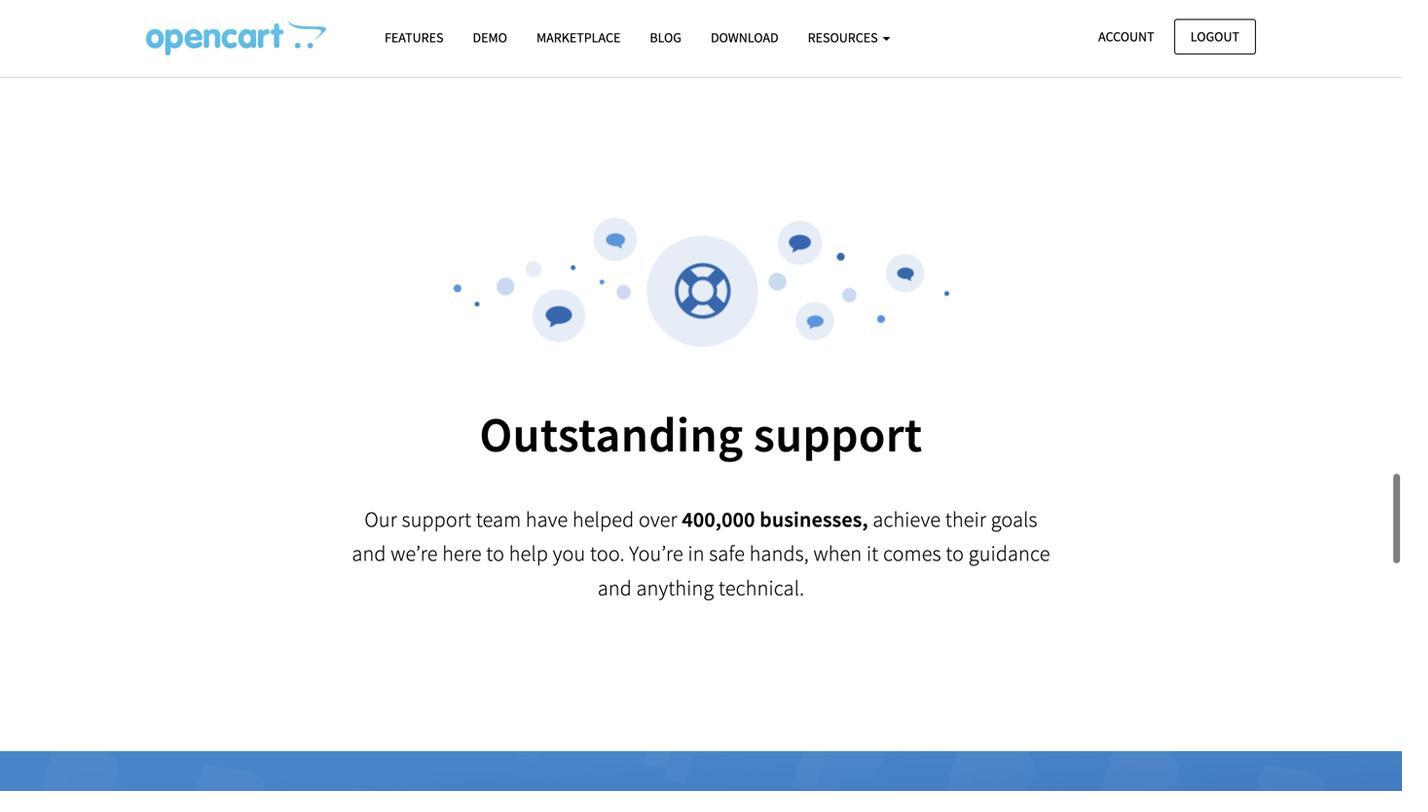 Task type: vqa. For each thing, say whether or not it's contained in the screenshot.
OPENCART Image
no



Task type: locate. For each thing, give the bounding box(es) containing it.
resources link
[[793, 20, 905, 55]]

resources
[[808, 29, 881, 46]]

and down our
[[352, 541, 386, 567]]

achieve their goals and we're here to help you too. you're in safe hands, when it comes to guidance and anything technical.
[[352, 506, 1050, 602]]

we're
[[391, 541, 438, 567]]

0 horizontal spatial and
[[352, 541, 386, 567]]

hands,
[[749, 541, 809, 567]]

comes
[[883, 541, 941, 567]]

1 to from the left
[[486, 541, 505, 567]]

you
[[553, 541, 586, 567]]

our support team have helped over 400,000 businesses,
[[364, 506, 868, 533]]

1 vertical spatial and
[[598, 575, 632, 602]]

support for outstanding
[[754, 404, 923, 465]]

0 horizontal spatial support
[[402, 506, 471, 533]]

anything
[[636, 575, 714, 602]]

marketplace
[[536, 29, 621, 46]]

here
[[442, 541, 482, 567]]

marketplace link
[[522, 20, 635, 55]]

businesses,
[[760, 506, 868, 533]]

features link
[[370, 20, 458, 55]]

0 vertical spatial support
[[754, 404, 923, 465]]

support
[[754, 404, 923, 465], [402, 506, 471, 533]]

to down their
[[946, 541, 964, 567]]

demo link
[[458, 20, 522, 55]]

our
[[364, 506, 397, 533]]

2 to from the left
[[946, 541, 964, 567]]

and
[[352, 541, 386, 567], [598, 575, 632, 602]]

and down too.
[[598, 575, 632, 602]]

helped
[[573, 506, 634, 533]]

goals
[[991, 506, 1038, 533]]

technical.
[[719, 575, 804, 602]]

account link
[[1082, 19, 1171, 54]]

to
[[486, 541, 505, 567], [946, 541, 964, 567]]

to left the help
[[486, 541, 505, 567]]

it
[[867, 541, 879, 567]]

0 horizontal spatial to
[[486, 541, 505, 567]]

support up businesses, on the bottom right
[[754, 404, 923, 465]]

support up we're
[[402, 506, 471, 533]]

demo
[[473, 29, 507, 46]]

1 horizontal spatial and
[[598, 575, 632, 602]]

1 vertical spatial support
[[402, 506, 471, 533]]

download
[[711, 29, 779, 46]]

1 horizontal spatial support
[[754, 404, 923, 465]]

1 horizontal spatial to
[[946, 541, 964, 567]]



Task type: describe. For each thing, give the bounding box(es) containing it.
account
[[1098, 28, 1154, 45]]

blog
[[650, 29, 682, 46]]

guidance
[[969, 541, 1050, 567]]

features
[[385, 29, 444, 46]]

logout
[[1191, 28, 1239, 45]]

in
[[688, 541, 705, 567]]

their
[[945, 506, 986, 533]]

support for our
[[402, 506, 471, 533]]

download link
[[696, 20, 793, 55]]

outstanding support
[[479, 404, 923, 465]]

outstanding
[[479, 404, 744, 465]]

blog link
[[635, 20, 696, 55]]

logout link
[[1174, 19, 1256, 54]]

team
[[476, 506, 521, 533]]

400,000
[[682, 506, 755, 533]]

over
[[639, 506, 677, 533]]

safe
[[709, 541, 745, 567]]

have
[[526, 506, 568, 533]]

you're
[[629, 541, 683, 567]]

too.
[[590, 541, 625, 567]]

help
[[509, 541, 548, 567]]

0 vertical spatial and
[[352, 541, 386, 567]]

achieve
[[873, 506, 941, 533]]

when
[[813, 541, 862, 567]]

opencart cloud image
[[146, 20, 326, 55]]



